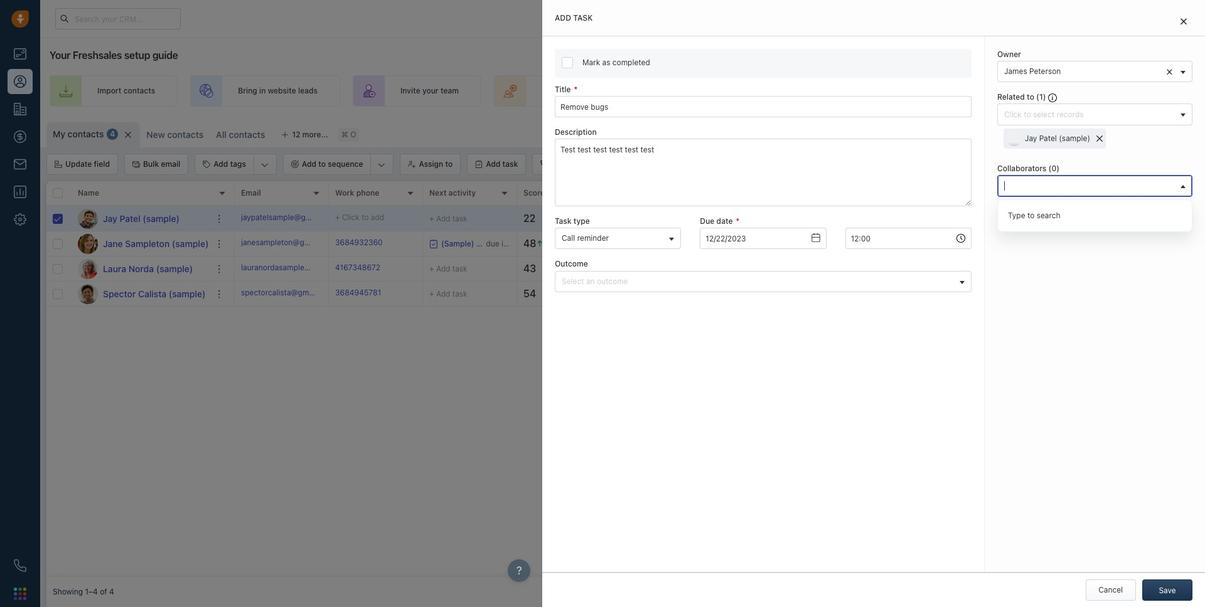 Task type: locate. For each thing, give the bounding box(es) containing it.
name
[[78, 189, 99, 198]]

1 vertical spatial j image
[[78, 234, 98, 254]]

contacts inside import contacts link
[[123, 86, 155, 96]]

sequence inside button
[[328, 159, 363, 169]]

0 vertical spatial jay patel (sample)
[[1025, 134, 1091, 143]]

showing 1–4 of 4
[[53, 588, 114, 597]]

sales inside create sales sequence "link"
[[742, 86, 760, 96]]

1 vertical spatial patel
[[120, 213, 140, 224]]

1 vertical spatial add task
[[486, 159, 518, 169]]

1 leads from the left
[[298, 86, 318, 96]]

1 cell from the top
[[988, 207, 1199, 231]]

1 vertical spatial + click to add
[[618, 264, 667, 274]]

all contacts button
[[210, 122, 272, 148], [216, 129, 265, 140]]

press space to deselect this row. row
[[46, 207, 235, 232], [235, 207, 1199, 232]]

laura norda (sample)
[[103, 263, 193, 274]]

1 team from the left
[[441, 86, 459, 96]]

1 horizontal spatial add task
[[555, 13, 593, 23]]

container_wx8msf4aqz5i3rn1 image for janesampleton@gmail.com 3684932360
[[715, 240, 724, 248]]

1 horizontal spatial import
[[1040, 128, 1064, 138]]

jane
[[103, 238, 123, 249]]

jay patel (sample) inside × tab panel
[[1025, 134, 1091, 143]]

1 vertical spatial jay patel (sample)
[[103, 213, 180, 224]]

1 press space to deselect this row. row from the left
[[46, 207, 235, 232]]

widgetz.io (sample)
[[900, 239, 972, 249]]

task for 43
[[453, 264, 468, 273]]

1 vertical spatial )
[[1057, 164, 1060, 173]]

1 horizontal spatial container_wx8msf4aqz5i3rn1 image
[[938, 129, 947, 138]]

container_wx8msf4aqz5i3rn1 image down "due date"
[[715, 265, 724, 273]]

+ click to add for 54
[[618, 289, 667, 299]]

)
[[1043, 92, 1046, 102], [1057, 164, 1060, 173]]

mark as completed
[[583, 58, 650, 67]]

customize table
[[950, 128, 1009, 138]]

-- text field
[[700, 228, 827, 250]]

None search field
[[1002, 180, 1177, 193]]

cell for 43
[[988, 257, 1199, 281]]

0 horizontal spatial container_wx8msf4aqz5i3rn1 image
[[715, 265, 724, 273]]

date
[[717, 217, 733, 226]]

click for 3684932360
[[625, 239, 642, 249]]

deal
[[1073, 86, 1089, 96]]

1 horizontal spatial jay patel (sample)
[[1025, 134, 1091, 143]]

leads
[[298, 86, 318, 96], [565, 86, 585, 96]]

to inside option
[[1028, 211, 1035, 221]]

0 horizontal spatial patel
[[120, 213, 140, 224]]

j image for jay patel (sample)
[[78, 209, 98, 229]]

import for import contacts button
[[1040, 128, 1064, 138]]

1 horizontal spatial team
[[614, 86, 632, 96]]

4 right my contacts "link"
[[110, 130, 115, 139]]

1 vertical spatial + add task
[[430, 264, 468, 273]]

0 horizontal spatial leads
[[298, 86, 318, 96]]

your right invite
[[423, 86, 439, 96]]

sales left pipeline
[[924, 86, 943, 96]]

new
[[147, 129, 165, 140]]

1 + add task from the top
[[430, 214, 468, 223]]

your freshsales setup guide
[[50, 50, 178, 61]]

sequence inside "link"
[[762, 86, 798, 96]]

1 row group from the left
[[46, 207, 235, 307]]

0 vertical spatial + click to add
[[618, 239, 667, 249]]

1 horizontal spatial (
[[1049, 164, 1052, 173]]

cell inside press space to deselect this row. row
[[988, 207, 1199, 231]]

sequence up work
[[328, 159, 363, 169]]

2 your from the left
[[596, 86, 612, 96]]

0 vertical spatial import contacts
[[97, 86, 155, 96]]

import inside button
[[1040, 128, 1064, 138]]

add task inside × tab panel
[[555, 13, 593, 23]]

table
[[990, 128, 1009, 138]]

search
[[1037, 211, 1061, 221]]

cell for 22
[[988, 207, 1199, 231]]

your right up
[[906, 86, 922, 96]]

0 vertical spatial jay
[[1025, 134, 1038, 143]]

select
[[562, 277, 584, 286]]

3 qualified from the top
[[820, 289, 852, 299]]

4
[[110, 130, 115, 139], [109, 588, 114, 597]]

0 horizontal spatial )
[[1043, 92, 1046, 102]]

4 inside my contacts 4
[[110, 130, 115, 139]]

spector
[[103, 289, 136, 299]]

click up outcome
[[625, 264, 642, 274]]

more...
[[303, 130, 328, 139]]

3 your from the left
[[906, 86, 922, 96]]

james peterson inside press space to deselect this row. row
[[727, 214, 784, 224]]

1 horizontal spatial leads
[[565, 86, 585, 96]]

4167348672 link
[[335, 262, 381, 276]]

( right related
[[1037, 92, 1040, 102]]

click down outcome
[[625, 289, 642, 299]]

bring in website leads
[[238, 86, 318, 96]]

import contacts button
[[1023, 122, 1104, 144]]

1 + click to add from the top
[[618, 239, 667, 249]]

+ add task for 22
[[430, 214, 468, 223]]

1 vertical spatial jay
[[103, 213, 117, 224]]

spectorcalista@gmail.com 3684945781
[[241, 288, 381, 298]]

mark
[[583, 58, 600, 67]]

) down import contacts button
[[1057, 164, 1060, 173]]

contacts down "click to select records" 'search box' in the top of the page
[[1066, 128, 1098, 138]]

to
[[587, 86, 594, 96], [1027, 92, 1035, 102], [319, 159, 326, 169], [446, 159, 453, 169], [568, 159, 575, 169], [1028, 211, 1035, 221], [362, 213, 369, 222], [644, 239, 651, 249], [644, 264, 651, 274], [644, 289, 651, 299]]

sales up title text field
[[742, 86, 760, 96]]

2 sales from the left
[[924, 86, 943, 96]]

to inside group
[[319, 159, 326, 169]]

type to search
[[1008, 211, 1061, 221]]

1 horizontal spatial patel
[[1040, 134, 1057, 143]]

None text field
[[846, 228, 972, 250]]

import up 0
[[1040, 128, 1064, 138]]

add to sequence group
[[283, 154, 394, 175]]

spectorcalista@gmail.com link
[[241, 288, 334, 301]]

invite your team link
[[353, 75, 482, 107]]

0 vertical spatial + add task
[[430, 214, 468, 223]]

2 + click to add from the top
[[618, 264, 667, 274]]

jay
[[1025, 134, 1038, 143], [103, 213, 117, 224]]

james peterson inside × tab panel
[[1005, 67, 1061, 76]]

1 vertical spatial container_wx8msf4aqz5i3rn1 image
[[715, 265, 724, 273]]

collaborators ( 0 )
[[998, 164, 1060, 173]]

invite your team
[[401, 86, 459, 96]]

1 horizontal spatial sequence
[[762, 86, 798, 96]]

bulk email
[[143, 159, 180, 169]]

container_wx8msf4aqz5i3rn1 image left customize
[[938, 129, 947, 138]]

import contacts down "click to select records" 'search box' in the top of the page
[[1040, 128, 1098, 138]]

1 horizontal spatial jay
[[1025, 134, 1038, 143]]

click
[[342, 213, 360, 222], [625, 239, 642, 249], [625, 264, 642, 274], [625, 289, 642, 299]]

contacts down the setup
[[123, 86, 155, 96]]

add tags button
[[195, 154, 254, 175]]

patel inside press space to deselect this row. row
[[120, 213, 140, 224]]

team down mark as completed
[[614, 86, 632, 96]]

2 press space to deselect this row. row from the left
[[235, 207, 1199, 232]]

(sample) right calista
[[169, 289, 206, 299]]

add to power dialer list button
[[533, 154, 643, 175]]

2 qualified from the top
[[820, 264, 852, 274]]

container_wx8msf4aqz5i3rn1 image inside press space to deselect this row. row
[[715, 214, 724, 223]]

route leads to your team
[[542, 86, 632, 96]]

patel down the name row
[[120, 213, 140, 224]]

0 horizontal spatial import
[[97, 86, 121, 96]]

1 horizontal spatial sales
[[924, 86, 943, 96]]

1 vertical spatial import
[[1040, 128, 1064, 138]]

1–4
[[85, 588, 98, 597]]

your down the as
[[596, 86, 612, 96]]

3684945781 link
[[335, 288, 381, 301]]

in
[[259, 86, 266, 96]]

up
[[895, 86, 904, 96]]

bulk email button
[[124, 154, 189, 175]]

0 vertical spatial 4
[[110, 130, 115, 139]]

container_wx8msf4aqz5i3rn1 image inside press space to select this row. row
[[715, 265, 724, 273]]

1 your from the left
[[423, 86, 439, 96]]

2 team from the left
[[614, 86, 632, 96]]

2 j image from the top
[[78, 234, 98, 254]]

task inside × tab panel
[[573, 13, 593, 23]]

james inside × tab panel
[[1005, 67, 1028, 76]]

container_wx8msf4aqz5i3rn1 image
[[715, 214, 724, 223], [430, 240, 438, 248], [715, 240, 724, 248], [715, 290, 724, 299]]

0 vertical spatial (
[[1037, 92, 1040, 102]]

j image down name
[[78, 209, 98, 229]]

add for 3684932360
[[654, 239, 667, 249]]

0 horizontal spatial your
[[423, 86, 439, 96]]

contacts inside import contacts button
[[1066, 128, 1098, 138]]

+ click to add
[[618, 239, 667, 249], [618, 264, 667, 274], [618, 289, 667, 299]]

press space to select this row. row
[[46, 232, 235, 257], [235, 232, 1199, 257], [46, 257, 235, 282], [235, 257, 1199, 282], [46, 282, 235, 307], [235, 282, 1199, 307]]

j image for jane sampleton (sample)
[[78, 234, 98, 254]]

acme inc (sample) link
[[900, 264, 966, 274]]

2 vertical spatial qualified
[[820, 289, 852, 299]]

peterson for 43
[[752, 264, 784, 274]]

1 sales from the left
[[742, 86, 760, 96]]

0 vertical spatial qualified
[[820, 239, 852, 249]]

1 vertical spatial import contacts
[[1040, 128, 1098, 138]]

task for 54
[[453, 289, 468, 299]]

team right invite
[[441, 86, 459, 96]]

james peterson
[[1005, 67, 1061, 76], [727, 214, 784, 224], [727, 239, 784, 249], [727, 264, 784, 274], [727, 289, 784, 299]]

(sample) down acme inc (sample)
[[936, 289, 967, 299]]

Search your CRM... text field
[[55, 8, 181, 30]]

0 vertical spatial j image
[[78, 209, 98, 229]]

×
[[1167, 65, 1174, 78]]

add for 4167348672
[[654, 264, 667, 274]]

due
[[700, 217, 715, 226]]

1 vertical spatial qualified
[[820, 264, 852, 274]]

sales
[[742, 86, 760, 96], [924, 86, 943, 96]]

guide
[[152, 50, 178, 61]]

0 horizontal spatial sequence
[[328, 159, 363, 169]]

press space to select this row. row containing laura norda (sample)
[[46, 257, 235, 282]]

call reminder
[[562, 234, 609, 243]]

1 horizontal spatial import contacts
[[1040, 128, 1098, 138]]

sequence up title text field
[[762, 86, 798, 96]]

(sample) down "click to select records" 'search box' in the top of the page
[[1059, 134, 1091, 143]]

laura
[[103, 263, 126, 274]]

list
[[624, 159, 635, 169]]

peterson inside × tab panel
[[1030, 67, 1061, 76]]

jay inside × tab panel
[[1025, 134, 1038, 143]]

press space to deselect this row. row containing 22
[[235, 207, 1199, 232]]

4 right of
[[109, 588, 114, 597]]

press space to select this row. row containing jane sampleton (sample)
[[46, 232, 235, 257]]

jay up collaborators ( 0 )
[[1025, 134, 1038, 143]]

2 vertical spatial + click to add
[[618, 289, 667, 299]]

task type
[[555, 217, 590, 226]]

j image left jane
[[78, 234, 98, 254]]

email
[[161, 159, 180, 169]]

import contacts inside button
[[1040, 128, 1098, 138]]

create sales sequence
[[715, 86, 798, 96]]

j image
[[78, 209, 98, 229], [78, 234, 98, 254]]

43
[[524, 263, 536, 274]]

as
[[603, 58, 611, 67]]

press space to deselect this row. row containing jay patel (sample)
[[46, 207, 235, 232]]

o
[[350, 130, 356, 140]]

1 horizontal spatial your
[[596, 86, 612, 96]]

2 horizontal spatial your
[[906, 86, 922, 96]]

4167348672
[[335, 263, 381, 272]]

title
[[555, 85, 571, 94]]

(sample) up jane sampleton (sample)
[[143, 213, 180, 224]]

2 row group from the left
[[235, 207, 1199, 307]]

press space to select this row. row containing 48
[[235, 232, 1199, 257]]

0 vertical spatial add task
[[555, 13, 593, 23]]

2 + add task from the top
[[430, 264, 468, 273]]

0 horizontal spatial jay
[[103, 213, 117, 224]]

update field button
[[46, 154, 118, 175]]

of
[[100, 588, 107, 597]]

1 horizontal spatial )
[[1057, 164, 1060, 173]]

next activity
[[430, 189, 476, 198]]

route leads to your team link
[[494, 75, 655, 107]]

2 leads from the left
[[565, 86, 585, 96]]

create
[[715, 86, 740, 96]]

3 cell from the top
[[988, 257, 1199, 281]]

+ click to add for 43
[[618, 264, 667, 274]]

( right collaborators at the top
[[1049, 164, 1052, 173]]

import contacts down the setup
[[97, 86, 155, 96]]

contacts right my
[[68, 129, 104, 139]]

press space to select this row. row containing 54
[[235, 282, 1199, 307]]

james for 43
[[727, 264, 750, 274]]

container_wx8msf4aqz5i3rn1 image
[[938, 129, 947, 138], [715, 265, 724, 273]]

completed
[[613, 58, 650, 67]]

grid
[[46, 180, 1199, 578]]

james
[[1005, 67, 1028, 76], [727, 214, 750, 224], [727, 239, 750, 249], [727, 264, 750, 274], [727, 289, 750, 299]]

leads right route
[[565, 86, 585, 96]]

save
[[1159, 586, 1176, 596]]

0 vertical spatial sequence
[[762, 86, 798, 96]]

create sales sequence link
[[668, 75, 820, 107]]

james peterson for 43
[[727, 264, 784, 274]]

task inside press space to deselect this row. row
[[453, 214, 468, 223]]

leads inside bring in website leads link
[[298, 86, 318, 96]]

2 vertical spatial + add task
[[430, 289, 468, 299]]

bulk
[[143, 159, 159, 169]]

patel up 0
[[1040, 134, 1057, 143]]

leads right website
[[298, 86, 318, 96]]

jay patel (sample) down the name row
[[103, 213, 180, 224]]

cell
[[988, 207, 1199, 231], [988, 232, 1199, 256], [988, 257, 1199, 281], [988, 282, 1199, 306]]

import contacts
[[97, 86, 155, 96], [1040, 128, 1098, 138]]

0 horizontal spatial add task
[[486, 159, 518, 169]]

jaypatelsample@gmail.com link
[[241, 212, 338, 226]]

1 qualified from the top
[[820, 239, 852, 249]]

peterson for 54
[[752, 289, 784, 299]]

import down your freshsales setup guide at the top
[[97, 86, 121, 96]]

add inside 'button'
[[551, 159, 566, 169]]

0 horizontal spatial sales
[[742, 86, 760, 96]]

new contacts button
[[140, 122, 210, 148], [147, 129, 204, 140]]

12 more... button
[[275, 126, 335, 144]]

0 vertical spatial patel
[[1040, 134, 1057, 143]]

click right reminder
[[625, 239, 642, 249]]

0 horizontal spatial import contacts
[[97, 86, 155, 96]]

3 + click to add from the top
[[618, 289, 667, 299]]

0 vertical spatial import
[[97, 86, 121, 96]]

+ add task
[[430, 214, 468, 223], [430, 264, 468, 273], [430, 289, 468, 299]]

0 horizontal spatial team
[[441, 86, 459, 96]]

jay patel (sample) up 0
[[1025, 134, 1091, 143]]

row group
[[46, 207, 235, 307], [235, 207, 1199, 307]]

4 cell from the top
[[988, 282, 1199, 306]]

update field
[[65, 159, 110, 169]]

1 vertical spatial sequence
[[328, 159, 363, 169]]

3 + add task from the top
[[430, 289, 468, 299]]

select an outcome button
[[555, 271, 972, 292]]

j image inside press space to select this row. row
[[78, 234, 98, 254]]

0 vertical spatial container_wx8msf4aqz5i3rn1 image
[[938, 129, 947, 138]]

1 j image from the top
[[78, 209, 98, 229]]

jay up jane
[[103, 213, 117, 224]]

) left the add deal
[[1043, 92, 1046, 102]]



Task type: describe. For each thing, give the bounding box(es) containing it.
22
[[524, 213, 536, 224]]

container_wx8msf4aqz5i3rn1 image inside customize table button
[[938, 129, 947, 138]]

to inside 'button'
[[568, 159, 575, 169]]

task
[[555, 217, 572, 226]]

set up your sales pipeline
[[881, 86, 974, 96]]

qualified for 43
[[820, 264, 852, 274]]

jay inside press space to deselect this row. row
[[103, 213, 117, 224]]

techcave (sample) link
[[900, 289, 967, 299]]

all contacts
[[216, 129, 265, 140]]

12
[[292, 130, 301, 139]]

(sample) up 'acme inc (sample)' "link"
[[941, 239, 972, 249]]

(sample) down jane sampleton (sample) link
[[156, 263, 193, 274]]

press space to select this row. row containing 43
[[235, 257, 1199, 282]]

freshsales
[[73, 50, 122, 61]]

related to ( 1 )
[[998, 92, 1048, 102]]

cell for 54
[[988, 282, 1199, 306]]

an
[[586, 277, 595, 286]]

(sample) inside × tab panel
[[1059, 134, 1091, 143]]

reminder
[[577, 234, 609, 243]]

james peterson for 54
[[727, 289, 784, 299]]

press space to select this row. row containing spector calista (sample)
[[46, 282, 235, 307]]

add task inside add task button
[[486, 159, 518, 169]]

phone image
[[14, 560, 26, 573]]

collaborators
[[998, 164, 1047, 173]]

janesampleton@gmail.com link
[[241, 237, 336, 251]]

+ add task for 54
[[430, 289, 468, 299]]

my
[[53, 129, 65, 139]]

row group containing jay patel (sample)
[[46, 207, 235, 307]]

contacts right new
[[167, 129, 204, 140]]

leads inside route leads to your team "link"
[[565, 86, 585, 96]]

my contacts link
[[53, 128, 104, 141]]

0
[[1052, 164, 1057, 173]]

inc
[[922, 264, 933, 274]]

1
[[1040, 92, 1043, 102]]

james peterson for 22
[[727, 214, 784, 224]]

add task button
[[467, 154, 526, 175]]

import for import contacts link
[[97, 86, 121, 96]]

related
[[998, 92, 1025, 102]]

outcome
[[597, 277, 628, 286]]

container_wx8msf4aqz5i3rn1 image for spectorcalista@gmail.com 3684945781
[[715, 290, 724, 299]]

import contacts link
[[50, 75, 178, 107]]

3684932360
[[335, 238, 383, 247]]

l image
[[78, 259, 98, 279]]

set up your sales pipeline link
[[833, 75, 996, 107]]

import contacts for import contacts link
[[97, 86, 155, 96]]

1 vertical spatial 4
[[109, 588, 114, 597]]

widgetz.io
[[900, 239, 938, 249]]

task for 22
[[453, 214, 468, 223]]

call reminder button
[[555, 228, 682, 250]]

click for 4167348672
[[625, 264, 642, 274]]

press space to deselect this row. row for press space to select this row. row containing jane sampleton (sample)
[[46, 207, 235, 232]]

(sample) inside press space to deselect this row. row
[[143, 213, 180, 224]]

close image
[[1181, 18, 1187, 25]]

acme
[[900, 264, 920, 274]]

row group containing 22
[[235, 207, 1199, 307]]

54
[[524, 288, 536, 300]]

new contacts
[[147, 129, 204, 140]]

save button
[[1143, 580, 1193, 602]]

field
[[94, 159, 110, 169]]

power
[[577, 159, 600, 169]]

techcave
[[900, 289, 934, 299]]

(sample) right sampleton at left top
[[172, 238, 209, 249]]

call
[[562, 234, 575, 243]]

task inside button
[[503, 159, 518, 169]]

2 cell from the top
[[988, 232, 1199, 256]]

qualified for 54
[[820, 289, 852, 299]]

add tags
[[214, 159, 246, 169]]

owner
[[998, 50, 1022, 59]]

add tags group
[[195, 154, 277, 175]]

my contacts 4
[[53, 129, 115, 139]]

calista
[[138, 289, 167, 299]]

patel inside × tab panel
[[1040, 134, 1057, 143]]

import contacts for import contacts button
[[1040, 128, 1098, 138]]

Start typing the details about the task… text field
[[555, 139, 972, 207]]

work
[[335, 189, 354, 198]]

invite
[[401, 86, 421, 96]]

type to search option
[[1003, 206, 1187, 227]]

s image
[[78, 284, 98, 304]]

Title text field
[[555, 96, 972, 118]]

to inside "link"
[[587, 86, 594, 96]]

3684932360 link
[[335, 237, 383, 251]]

cancel button
[[1086, 580, 1136, 602]]

janesampleton@gmail.com 3684932360
[[241, 238, 383, 247]]

0 horizontal spatial (
[[1037, 92, 1040, 102]]

spector calista (sample)
[[103, 289, 206, 299]]

add deal link
[[1009, 75, 1111, 107]]

sequence for add to sequence
[[328, 159, 363, 169]]

add inside × tab panel
[[555, 13, 571, 23]]

set
[[881, 86, 893, 96]]

0 vertical spatial )
[[1043, 92, 1046, 102]]

freshworks switcher image
[[14, 588, 26, 601]]

⌘
[[341, 130, 348, 140]]

type
[[1008, 211, 1026, 221]]

route
[[542, 86, 563, 96]]

phone element
[[8, 554, 33, 579]]

press space to deselect this row. row for press space to select this row. row containing 48
[[235, 207, 1199, 232]]

0 horizontal spatial jay patel (sample)
[[103, 213, 180, 224]]

jaypatelsample@gmail.com + click to add
[[241, 213, 384, 222]]

add to power dialer list
[[551, 159, 635, 169]]

james for 22
[[727, 214, 750, 224]]

name row
[[46, 181, 235, 207]]

× tab panel
[[543, 0, 1206, 608]]

website
[[268, 86, 296, 96]]

score
[[524, 189, 545, 198]]

your
[[50, 50, 70, 61]]

setup
[[124, 50, 150, 61]]

bring
[[238, 86, 257, 96]]

to inside × tab panel
[[1027, 92, 1035, 102]]

sequence for create sales sequence
[[762, 86, 798, 96]]

click for 3684945781
[[625, 289, 642, 299]]

type
[[574, 217, 590, 226]]

jaypatelsample@gmail.com
[[241, 213, 338, 222]]

sampleton
[[125, 238, 170, 249]]

jane sampleton (sample) link
[[103, 238, 209, 250]]

peterson for 22
[[752, 214, 784, 224]]

× dialog
[[543, 0, 1206, 608]]

sales inside set up your sales pipeline link
[[924, 86, 943, 96]]

pipeline
[[945, 86, 974, 96]]

janesampleton@gmail.com
[[241, 238, 336, 247]]

select an outcome
[[562, 277, 628, 286]]

none search field inside × tab panel
[[1002, 180, 1177, 193]]

grid containing 22
[[46, 180, 1199, 578]]

click down work
[[342, 213, 360, 222]]

assign
[[419, 159, 443, 169]]

jane sampleton (sample)
[[103, 238, 209, 249]]

next
[[430, 189, 447, 198]]

work phone
[[335, 189, 380, 198]]

update
[[65, 159, 92, 169]]

(sample) right inc
[[935, 264, 966, 274]]

add to sequence button
[[284, 154, 371, 175]]

angle down image
[[378, 159, 386, 171]]

Click to select records search field
[[1002, 108, 1177, 121]]

add for 3684945781
[[654, 289, 667, 299]]

+ add task for 43
[[430, 264, 468, 273]]

widgetz.io (sample) link
[[900, 239, 972, 249]]

customize
[[950, 128, 988, 138]]

1 vertical spatial (
[[1049, 164, 1052, 173]]

lauranordasample@gmail.com
[[241, 263, 348, 272]]

3684945781
[[335, 288, 381, 298]]

container_wx8msf4aqz5i3rn1 image for jaypatelsample@gmail.com + click to add
[[715, 214, 724, 223]]

contacts right all
[[229, 129, 265, 140]]

due date
[[700, 217, 733, 226]]

jay patel (sample) link
[[103, 213, 180, 225]]

angle down image
[[261, 159, 269, 171]]

james for 54
[[727, 289, 750, 299]]



Task type: vqa. For each thing, say whether or not it's contained in the screenshot.
ANGLE DOWN icon related to Add to sequence
yes



